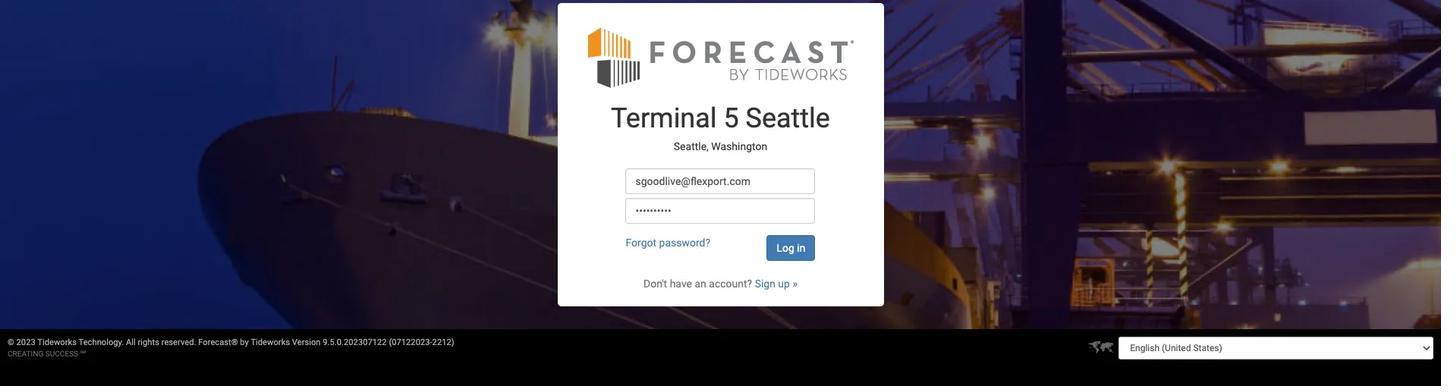 Task type: describe. For each thing, give the bounding box(es) containing it.
log in button
[[767, 235, 816, 261]]

success
[[45, 350, 78, 358]]

seattle,
[[674, 141, 709, 153]]

2212)
[[432, 338, 454, 348]]

forecast® by tideworks image
[[588, 26, 854, 89]]

©
[[8, 338, 14, 348]]

in
[[797, 242, 806, 254]]

by
[[240, 338, 249, 348]]

5
[[724, 102, 739, 134]]

don't
[[644, 278, 667, 290]]

account?
[[709, 278, 752, 290]]

© 2023 tideworks technology. all rights reserved. forecast® by tideworks version 9.5.0.202307122 (07122023-2212) creating success ℠
[[8, 338, 454, 358]]

(07122023-
[[389, 338, 432, 348]]

seattle
[[746, 102, 830, 134]]

forgot password? log in
[[626, 237, 806, 254]]

up
[[778, 278, 790, 290]]

1 tideworks from the left
[[37, 338, 77, 348]]

all
[[126, 338, 136, 348]]

»
[[793, 278, 798, 290]]



Task type: locate. For each thing, give the bounding box(es) containing it.
rights
[[138, 338, 159, 348]]

2 tideworks from the left
[[251, 338, 290, 348]]

log
[[777, 242, 795, 254]]

don't have an account? sign up »
[[644, 278, 798, 290]]

tideworks up success
[[37, 338, 77, 348]]

tideworks right by
[[251, 338, 290, 348]]

1 horizontal spatial tideworks
[[251, 338, 290, 348]]

sign
[[755, 278, 776, 290]]

9.5.0.202307122
[[323, 338, 387, 348]]

reserved.
[[161, 338, 196, 348]]

version
[[292, 338, 321, 348]]

℠
[[80, 350, 86, 358]]

have
[[670, 278, 692, 290]]

2023
[[16, 338, 35, 348]]

tideworks
[[37, 338, 77, 348], [251, 338, 290, 348]]

technology.
[[79, 338, 124, 348]]

Password password field
[[626, 198, 816, 224]]

sign up » link
[[755, 278, 798, 290]]

terminal 5 seattle seattle, washington
[[611, 102, 830, 153]]

Email or username text field
[[626, 168, 816, 194]]

forgot password? link
[[626, 237, 711, 249]]

forgot
[[626, 237, 657, 249]]

an
[[695, 278, 707, 290]]

terminal
[[611, 102, 717, 134]]

0 horizontal spatial tideworks
[[37, 338, 77, 348]]

password?
[[659, 237, 711, 249]]

washington
[[712, 141, 768, 153]]

creating
[[8, 350, 43, 358]]

forecast®
[[198, 338, 238, 348]]



